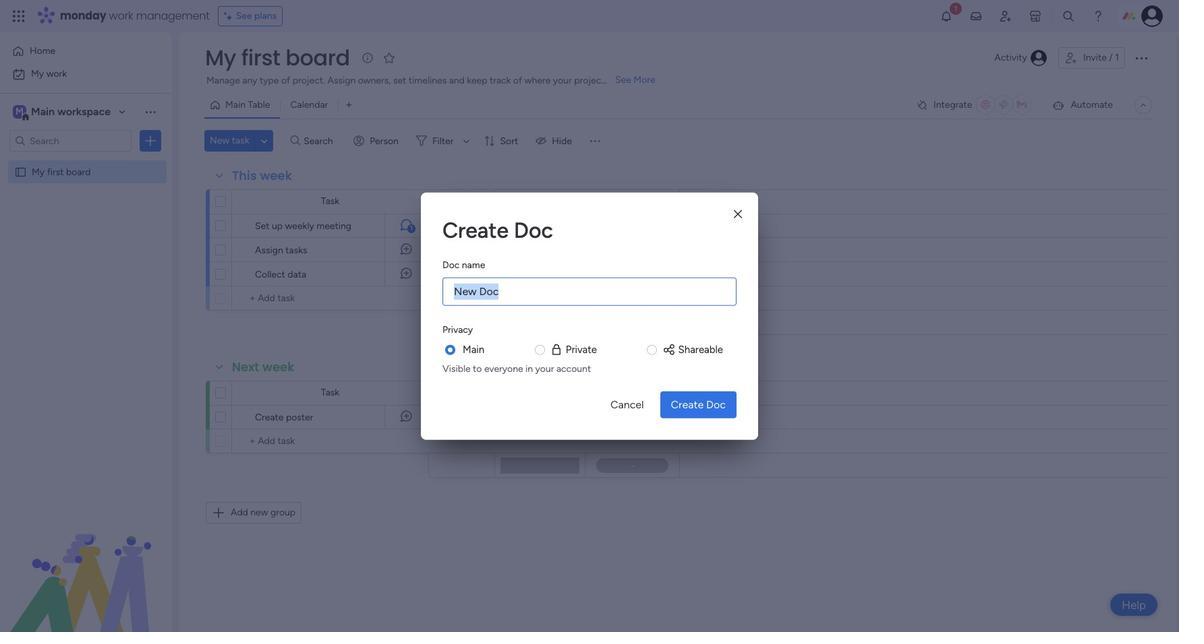 Task type: locate. For each thing, give the bounding box(es) containing it.
sort
[[500, 135, 518, 147]]

see
[[236, 10, 252, 22], [615, 74, 632, 86]]

1 task from the top
[[321, 196, 340, 207]]

help image
[[1092, 9, 1105, 23]]

my down home
[[31, 68, 44, 80]]

plans
[[254, 10, 277, 22]]

1 vertical spatial work
[[46, 68, 67, 80]]

doc inside heading
[[443, 260, 460, 271]]

work for my
[[46, 68, 67, 80]]

work
[[109, 8, 133, 24], [46, 68, 67, 80]]

privacy element
[[443, 343, 737, 375]]

create poster
[[255, 412, 313, 424]]

see left more
[[615, 74, 632, 86]]

in
[[526, 363, 533, 375]]

1 horizontal spatial of
[[513, 75, 522, 86]]

0 vertical spatial doc
[[514, 218, 553, 243]]

privacy
[[443, 324, 473, 336]]

0 vertical spatial task
[[321, 196, 340, 207]]

0 vertical spatial see
[[236, 10, 252, 22]]

1 image
[[950, 1, 962, 16]]

my work
[[31, 68, 67, 80]]

create doc
[[443, 218, 553, 243], [671, 398, 726, 411]]

first up type
[[241, 43, 280, 73]]

week right next
[[262, 359, 294, 376]]

track
[[490, 75, 511, 86]]

collapse board header image
[[1138, 100, 1149, 111]]

monday marketplace image
[[1029, 9, 1043, 23]]

main right workspace image at top left
[[31, 105, 55, 118]]

1 vertical spatial my first board
[[32, 166, 91, 177]]

timelines
[[409, 75, 447, 86]]

1 vertical spatial first
[[47, 166, 64, 177]]

this
[[232, 167, 257, 184]]

2 of from the left
[[513, 75, 522, 86]]

work inside 'option'
[[46, 68, 67, 80]]

0 vertical spatial your
[[553, 75, 572, 86]]

work down home
[[46, 68, 67, 80]]

your right where
[[553, 75, 572, 86]]

to
[[473, 363, 482, 375]]

1 vertical spatial task
[[321, 387, 340, 399]]

1 vertical spatial week
[[262, 359, 294, 376]]

1 horizontal spatial work
[[109, 8, 133, 24]]

of
[[281, 75, 290, 86], [513, 75, 522, 86]]

main up to
[[463, 344, 485, 356]]

0 horizontal spatial main
[[31, 105, 55, 118]]

create inside button
[[671, 398, 704, 411]]

task
[[321, 196, 340, 207], [321, 387, 340, 399]]

of right type
[[281, 75, 290, 86]]

my
[[205, 43, 236, 73], [31, 68, 44, 80], [32, 166, 45, 177]]

0 vertical spatial work
[[109, 8, 133, 24]]

your
[[553, 75, 572, 86], [536, 363, 554, 375]]

This week field
[[229, 167, 295, 185]]

project.
[[293, 75, 325, 86]]

doc
[[514, 218, 553, 243], [443, 260, 460, 271], [707, 398, 726, 411]]

show board description image
[[359, 51, 376, 65]]

lottie animation element
[[0, 497, 172, 633]]

2 vertical spatial doc
[[707, 398, 726, 411]]

weekly
[[285, 221, 314, 232]]

see left "plans"
[[236, 10, 252, 22]]

main left table
[[225, 99, 246, 111]]

next week
[[232, 359, 294, 376]]

next
[[232, 359, 259, 376]]

add view image
[[346, 100, 352, 110]]

main
[[225, 99, 246, 111], [31, 105, 55, 118], [463, 344, 485, 356]]

this week
[[232, 167, 292, 184]]

assign up the collect
[[255, 245, 283, 256]]

select product image
[[12, 9, 26, 23]]

v2 search image
[[290, 133, 300, 149]]

activity button
[[989, 47, 1053, 69]]

doc right "column information" icon
[[707, 398, 726, 411]]

doc for create doc 'heading'
[[514, 218, 553, 243]]

board
[[286, 43, 350, 73], [66, 166, 91, 177]]

everyone
[[484, 363, 523, 375]]

main for main table
[[225, 99, 246, 111]]

mar 8
[[621, 269, 644, 279]]

keep
[[467, 75, 488, 86]]

0 vertical spatial board
[[286, 43, 350, 73]]

where
[[525, 75, 551, 86]]

week for this week
[[260, 167, 292, 184]]

any
[[242, 75, 257, 86]]

my first board up type
[[205, 43, 350, 73]]

create inside 'heading'
[[443, 218, 509, 243]]

main workspace
[[31, 105, 111, 118]]

main inside workspace selection element
[[31, 105, 55, 118]]

create doc inside button
[[671, 398, 726, 411]]

0 vertical spatial week
[[260, 167, 292, 184]]

create doc down the shareable
[[671, 398, 726, 411]]

on
[[549, 220, 560, 232]]

create doc heading
[[443, 214, 737, 247]]

1 horizontal spatial see
[[615, 74, 632, 86]]

of right track
[[513, 75, 522, 86]]

name
[[462, 260, 485, 271]]

home link
[[8, 40, 164, 62]]

work right monday
[[109, 8, 133, 24]]

1 vertical spatial your
[[536, 363, 554, 375]]

1 horizontal spatial doc
[[514, 218, 553, 243]]

1 horizontal spatial create doc
[[671, 398, 726, 411]]

1 horizontal spatial create
[[443, 218, 509, 243]]

2 horizontal spatial doc
[[707, 398, 726, 411]]

create up name
[[443, 218, 509, 243]]

create left poster
[[255, 412, 284, 424]]

my first board
[[205, 43, 350, 73], [32, 166, 91, 177]]

update feed image
[[970, 9, 983, 23]]

0 vertical spatial create
[[443, 218, 509, 243]]

week for next week
[[262, 359, 294, 376]]

lottie animation image
[[0, 497, 172, 633]]

your right in
[[536, 363, 554, 375]]

home option
[[8, 40, 164, 62]]

week
[[260, 167, 292, 184], [262, 359, 294, 376]]

week right this in the left of the page
[[260, 167, 292, 184]]

create doc inside 'heading'
[[443, 218, 553, 243]]

main inside "button"
[[225, 99, 246, 111]]

Search in workspace field
[[28, 133, 113, 149]]

0 horizontal spatial see
[[236, 10, 252, 22]]

doc inside 'heading'
[[514, 218, 553, 243]]

doc inside button
[[707, 398, 726, 411]]

doc for create doc button
[[707, 398, 726, 411]]

my first board down search in workspace "field"
[[32, 166, 91, 177]]

None field
[[610, 386, 655, 401]]

0 horizontal spatial 1
[[410, 225, 413, 233]]

main button
[[463, 343, 485, 358]]

add new group
[[231, 507, 296, 519]]

1 vertical spatial create
[[671, 398, 704, 411]]

0 vertical spatial first
[[241, 43, 280, 73]]

activity
[[995, 52, 1028, 63]]

1 horizontal spatial my first board
[[205, 43, 350, 73]]

2 horizontal spatial main
[[463, 344, 485, 356]]

0 horizontal spatial create
[[255, 412, 284, 424]]

1 vertical spatial doc
[[443, 260, 460, 271]]

add
[[231, 507, 248, 519]]

create down shareable button
[[671, 398, 704, 411]]

0 vertical spatial create doc
[[443, 218, 553, 243]]

0 horizontal spatial of
[[281, 75, 290, 86]]

invite
[[1084, 52, 1107, 63]]

my first board list box
[[0, 158, 172, 365]]

2 task from the top
[[321, 387, 340, 399]]

1 vertical spatial see
[[615, 74, 632, 86]]

create doc for create doc button
[[671, 398, 726, 411]]

1 horizontal spatial main
[[225, 99, 246, 111]]

arrow down image
[[459, 133, 475, 149]]

1 vertical spatial board
[[66, 166, 91, 177]]

working
[[512, 220, 547, 232]]

0 vertical spatial 1
[[1116, 52, 1120, 63]]

doc name
[[443, 260, 485, 271]]

my right public board icon
[[32, 166, 45, 177]]

help
[[1122, 599, 1147, 612]]

0 horizontal spatial board
[[66, 166, 91, 177]]

doc name heading
[[443, 258, 485, 272]]

main inside privacy element
[[463, 344, 485, 356]]

option
[[0, 160, 172, 162]]

1 vertical spatial assign
[[255, 245, 283, 256]]

board up the project.
[[286, 43, 350, 73]]

sort button
[[479, 130, 527, 152]]

workspace
[[57, 105, 111, 118]]

hide
[[552, 135, 572, 147]]

0 horizontal spatial create doc
[[443, 218, 553, 243]]

1 horizontal spatial assign
[[328, 75, 356, 86]]

0 horizontal spatial doc
[[443, 260, 460, 271]]

cancel
[[611, 398, 644, 411]]

main for main workspace
[[31, 105, 55, 118]]

0 horizontal spatial assign
[[255, 245, 283, 256]]

add new group button
[[206, 503, 302, 524]]

close image
[[734, 209, 742, 219]]

filter button
[[411, 130, 475, 152]]

0 horizontal spatial my first board
[[32, 166, 91, 177]]

create doc button
[[660, 392, 737, 419]]

visible to everyone in your account
[[443, 363, 591, 375]]

doc left the it
[[514, 218, 553, 243]]

type
[[260, 75, 279, 86]]

your inside privacy element
[[536, 363, 554, 375]]

0 horizontal spatial work
[[46, 68, 67, 80]]

first down search in workspace "field"
[[47, 166, 64, 177]]

create doc up name
[[443, 218, 553, 243]]

see inside button
[[236, 10, 252, 22]]

assign up add view icon
[[328, 75, 356, 86]]

add to favorites image
[[382, 51, 396, 64]]

board down search in workspace "field"
[[66, 166, 91, 177]]

1
[[1116, 52, 1120, 63], [410, 225, 413, 233]]

new task button
[[204, 130, 255, 152]]

invite / 1 button
[[1059, 47, 1126, 69]]

doc left name
[[443, 260, 460, 271]]

search everything image
[[1062, 9, 1076, 23]]

1 vertical spatial create doc
[[671, 398, 726, 411]]

2 horizontal spatial create
[[671, 398, 704, 411]]

table
[[248, 99, 270, 111]]

workspace selection element
[[13, 104, 113, 121]]

0 horizontal spatial first
[[47, 166, 64, 177]]



Task type: vqa. For each thing, say whether or not it's contained in the screenshot.
second Public board Icon from the bottom of the LIST BOX containing My first board
no



Task type: describe. For each thing, give the bounding box(es) containing it.
tasks
[[286, 245, 307, 256]]

create for create doc button
[[671, 398, 704, 411]]

1 of from the left
[[281, 75, 290, 86]]

privacy heading
[[443, 323, 473, 337]]

automate button
[[1047, 94, 1119, 116]]

/
[[1110, 52, 1113, 63]]

collect data
[[255, 269, 306, 281]]

my up the manage
[[205, 43, 236, 73]]

account
[[557, 363, 591, 375]]

work for monday
[[109, 8, 133, 24]]

0 vertical spatial assign
[[328, 75, 356, 86]]

1 horizontal spatial board
[[286, 43, 350, 73]]

set
[[255, 221, 270, 232]]

my work option
[[8, 63, 164, 85]]

notifications image
[[940, 9, 954, 23]]

cancel button
[[600, 392, 655, 419]]

1 horizontal spatial first
[[241, 43, 280, 73]]

My first board field
[[202, 43, 353, 73]]

hide button
[[531, 130, 580, 152]]

my first board inside list box
[[32, 166, 91, 177]]

working on it
[[512, 220, 568, 232]]

collect
[[255, 269, 285, 281]]

calendar button
[[280, 94, 338, 116]]

help button
[[1111, 595, 1158, 617]]

automate
[[1071, 99, 1113, 111]]

see more
[[615, 74, 656, 86]]

my work link
[[8, 63, 164, 85]]

1 horizontal spatial 1
[[1116, 52, 1120, 63]]

1 vertical spatial 1
[[410, 225, 413, 233]]

set up weekly meeting
[[255, 221, 352, 232]]

monday
[[60, 8, 106, 24]]

see plans
[[236, 10, 277, 22]]

private button
[[550, 343, 597, 358]]

stuck
[[528, 269, 552, 280]]

8
[[638, 269, 644, 279]]

column information image
[[661, 388, 672, 399]]

main table
[[225, 99, 270, 111]]

calendar
[[290, 99, 328, 111]]

Doc name field
[[443, 278, 737, 306]]

Next week field
[[229, 359, 298, 377]]

2 vertical spatial create
[[255, 412, 284, 424]]

angle down image
[[261, 136, 268, 146]]

create for create doc 'heading'
[[443, 218, 509, 243]]

main table button
[[204, 94, 280, 116]]

see more link
[[614, 74, 657, 87]]

my inside 'option'
[[31, 68, 44, 80]]

poster
[[286, 412, 313, 424]]

first inside list box
[[47, 166, 64, 177]]

mar
[[621, 269, 636, 279]]

person
[[370, 135, 399, 147]]

set
[[393, 75, 406, 86]]

board inside list box
[[66, 166, 91, 177]]

owners,
[[358, 75, 391, 86]]

filter
[[433, 135, 454, 147]]

management
[[136, 8, 210, 24]]

project
[[574, 75, 605, 86]]

manage any type of project. assign owners, set timelines and keep track of where your project stands.
[[206, 75, 637, 86]]

my inside list box
[[32, 166, 45, 177]]

0 vertical spatial my first board
[[205, 43, 350, 73]]

and
[[449, 75, 465, 86]]

see plans button
[[218, 6, 283, 26]]

create doc for create doc 'heading'
[[443, 218, 553, 243]]

new task
[[210, 135, 249, 146]]

integrate
[[934, 99, 973, 111]]

meeting
[[317, 221, 352, 232]]

m
[[16, 106, 24, 117]]

task for next week
[[321, 387, 340, 399]]

see for see plans
[[236, 10, 252, 22]]

invite members image
[[999, 9, 1013, 23]]

it
[[562, 220, 568, 232]]

shareable
[[679, 344, 723, 356]]

manage
[[206, 75, 240, 86]]

task
[[232, 135, 249, 146]]

visible
[[443, 363, 471, 375]]

person button
[[348, 130, 407, 152]]

new
[[210, 135, 230, 146]]

home
[[30, 45, 55, 57]]

shareable button
[[662, 343, 723, 358]]

stands.
[[607, 75, 637, 86]]

new
[[251, 507, 268, 519]]

data
[[288, 269, 306, 281]]

integrate button
[[911, 91, 1042, 119]]

up
[[272, 221, 283, 232]]

invite / 1
[[1084, 52, 1120, 63]]

private
[[566, 344, 597, 356]]

1 button
[[385, 214, 429, 238]]

group
[[271, 507, 296, 519]]

workspace image
[[13, 105, 26, 119]]

task for this week
[[321, 196, 340, 207]]

more
[[634, 74, 656, 86]]

public board image
[[14, 165, 27, 178]]

see for see more
[[615, 74, 632, 86]]

monday work management
[[60, 8, 210, 24]]

kendall parks image
[[1142, 5, 1163, 27]]

assign tasks
[[255, 245, 307, 256]]

Search field
[[300, 132, 341, 150]]



